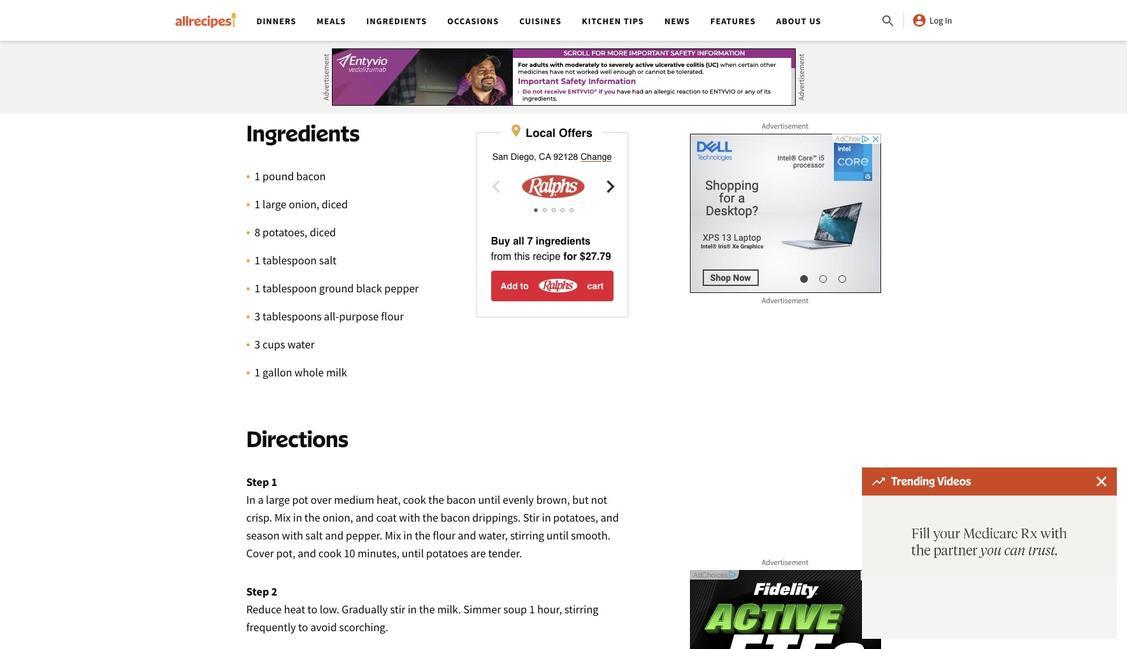 Task type: describe. For each thing, give the bounding box(es) containing it.
stir
[[523, 510, 540, 525]]

92128
[[554, 151, 578, 162]]

facts
[[340, 58, 362, 70]]

brown,
[[536, 492, 570, 507]]

and left pepper.
[[325, 528, 344, 543]]

add to
[[501, 281, 529, 291]]

1 vertical spatial with
[[282, 528, 303, 543]]

2 vertical spatial bacon
[[441, 510, 470, 525]]

0 vertical spatial ralphs logo image
[[509, 174, 598, 199]]

black
[[356, 281, 382, 296]]

tablespoon for ground black pepper
[[263, 281, 317, 296]]

tablespoons
[[263, 309, 322, 324]]

salt inside in a large pot over medium heat, cook the bacon until evenly brown, but not crisp. mix in the onion, and coat with the bacon drippings. stir in potatoes, and season with salt and pepper. mix in the flour and water, stirring until smooth. cover pot, and cook 10 minutes, until potatoes are tender.
[[306, 528, 323, 543]]

1 for 1 pound bacon
[[255, 169, 260, 183]]

10
[[344, 546, 355, 561]]

stirring inside in a large pot over medium heat, cook the bacon until evenly brown, but not crisp. mix in the onion, and coat with the bacon drippings. stir in potatoes, and season with salt and pepper. mix in the flour and water, stirring until smooth. cover pot, and cook 10 minutes, until potatoes are tender.
[[510, 528, 545, 543]]

change button
[[581, 150, 612, 163]]

occasions
[[448, 15, 499, 27]]

3 for 3 cups water
[[255, 337, 260, 352]]

trending videos
[[892, 475, 971, 488]]

drippings.
[[473, 510, 521, 525]]

pot
[[292, 492, 308, 507]]

pepper
[[385, 281, 419, 296]]

meals
[[317, 15, 346, 27]]

close image
[[1097, 477, 1107, 487]]

1 vertical spatial until
[[547, 528, 569, 543]]

whole
[[295, 365, 324, 380]]

san diego, ca 92128 change
[[493, 151, 612, 162]]

are
[[471, 546, 486, 561]]

milk.
[[437, 602, 461, 617]]

1 vertical spatial cook
[[319, 546, 342, 561]]

ingredients link
[[367, 15, 427, 27]]

occasions link
[[448, 15, 499, 27]]

search image
[[881, 13, 896, 29]]

in inside log in link
[[945, 15, 953, 26]]

16 servings
[[384, 7, 438, 22]]

for
[[564, 251, 577, 262]]

features
[[711, 15, 756, 27]]

offers
[[559, 126, 593, 139]]

1 vertical spatial ralphs logo image
[[532, 276, 585, 295]]

news link
[[665, 15, 690, 27]]

to down heat
[[298, 620, 308, 635]]

1 horizontal spatial cook
[[403, 492, 426, 507]]

in inside in a large pot over medium heat, cook the bacon until evenly brown, but not crisp. mix in the onion, and coat with the bacon drippings. stir in potatoes, and season with salt and pepper. mix in the flour and water, stirring until smooth. cover pot, and cook 10 minutes, until potatoes are tender.
[[246, 492, 256, 507]]

potatoes, inside in a large pot over medium heat, cook the bacon until evenly brown, but not crisp. mix in the onion, and coat with the bacon drippings. stir in potatoes, and season with salt and pepper. mix in the flour and water, stirring until smooth. cover pot, and cook 10 minutes, until potatoes are tender.
[[554, 510, 598, 525]]

dinners link
[[257, 15, 296, 27]]

and right pot,
[[298, 546, 316, 561]]

navigation containing dinners
[[246, 0, 881, 41]]

meals link
[[317, 15, 346, 27]]

gradually
[[342, 602, 388, 617]]

1 vertical spatial diced
[[310, 225, 336, 239]]

1 for 1 gallon whole milk
[[255, 365, 260, 380]]

cuisines link
[[520, 15, 562, 27]]

jump to nutrition facts
[[262, 58, 362, 70]]

but
[[573, 492, 589, 507]]

heat,
[[377, 492, 401, 507]]

pepper.
[[346, 528, 383, 543]]

simmer
[[464, 602, 501, 617]]

cover
[[246, 546, 274, 561]]

recipe
[[533, 251, 561, 262]]

1 for 1 tablespoon salt
[[255, 253, 260, 267]]

7
[[527, 236, 533, 247]]

stir
[[390, 602, 406, 617]]

0 vertical spatial diced
[[322, 197, 348, 211]]

16 for 16 servings
[[384, 7, 395, 22]]

0 horizontal spatial ingredients
[[246, 119, 360, 146]]

trending
[[892, 475, 935, 488]]

crisp.
[[246, 510, 272, 525]]

0 vertical spatial mix
[[275, 510, 291, 525]]

scorching.
[[339, 620, 388, 635]]

all
[[513, 236, 525, 247]]

log
[[930, 15, 944, 26]]

soup
[[504, 602, 527, 617]]

to right jump
[[288, 58, 297, 70]]

over
[[311, 492, 332, 507]]

1 horizontal spatial until
[[478, 492, 501, 507]]

about
[[777, 15, 807, 27]]

to right add
[[521, 281, 529, 291]]

diego,
[[511, 151, 537, 162]]

$27.79
[[580, 251, 611, 262]]

gallon
[[263, 365, 292, 380]]

about us link
[[777, 15, 822, 27]]

1 pound bacon
[[255, 169, 326, 183]]

1 inside reduce heat to low. gradually stir in the milk. simmer soup 1 hour, stirring frequently to avoid scorching.
[[529, 602, 535, 617]]

onion, inside in a large pot over medium heat, cook the bacon until evenly brown, but not crisp. mix in the onion, and coat with the bacon drippings. stir in potatoes, and season with salt and pepper. mix in the flour and water, stirring until smooth. cover pot, and cook 10 minutes, until potatoes are tender.
[[323, 510, 353, 525]]

16 for 16
[[262, 7, 273, 22]]

to left low.
[[308, 602, 318, 617]]

stirring inside reduce heat to low. gradually stir in the milk. simmer soup 1 hour, stirring frequently to avoid scorching.
[[565, 602, 599, 617]]

log in link
[[912, 13, 953, 28]]

coat
[[376, 510, 397, 525]]

video player application
[[862, 496, 1117, 639]]

and up pepper.
[[356, 510, 374, 525]]

heat
[[284, 602, 305, 617]]

reduce heat to low. gradually stir in the milk. simmer soup 1 hour, stirring frequently to avoid scorching.
[[246, 602, 599, 635]]

potatoes
[[426, 546, 468, 561]]

purpose
[[339, 309, 379, 324]]

1 tablespoon salt
[[255, 253, 337, 267]]

reduce
[[246, 602, 282, 617]]

us
[[810, 15, 822, 27]]

buy all 7 ingredients from this recipe for $27.79
[[491, 236, 611, 262]]

kitchen tips
[[582, 15, 644, 27]]



Task type: vqa. For each thing, say whether or not it's contained in the screenshot.
until to the bottom
yes



Task type: locate. For each thing, give the bounding box(es) containing it.
servings
[[398, 7, 438, 22]]

cook right heat,
[[403, 492, 426, 507]]

large
[[263, 197, 287, 211], [266, 492, 290, 507]]

1 vertical spatial mix
[[385, 528, 401, 543]]

local offers
[[526, 126, 593, 139]]

0 horizontal spatial 16
[[262, 7, 273, 22]]

1 horizontal spatial mix
[[385, 528, 401, 543]]

directions
[[246, 425, 349, 452]]

tablespoon down 8 potatoes, diced
[[263, 253, 317, 267]]

until up drippings.
[[478, 492, 501, 507]]

dinners
[[257, 15, 296, 27]]

3 tablespoons all-purpose flour
[[255, 309, 404, 324]]

cook left '10'
[[319, 546, 342, 561]]

salt down over
[[306, 528, 323, 543]]

salt up ground
[[319, 253, 337, 267]]

large right a
[[266, 492, 290, 507]]

2 tablespoon from the top
[[263, 281, 317, 296]]

0 vertical spatial flour
[[381, 309, 404, 324]]

0 horizontal spatial onion,
[[289, 197, 320, 211]]

ca
[[539, 151, 551, 162]]

with up pot,
[[282, 528, 303, 543]]

0 vertical spatial large
[[263, 197, 287, 211]]

onion, up 8 potatoes, diced
[[289, 197, 320, 211]]

mix
[[275, 510, 291, 525], [385, 528, 401, 543]]

3 left tablespoons
[[255, 309, 260, 324]]

hour,
[[537, 602, 562, 617]]

0 vertical spatial onion,
[[289, 197, 320, 211]]

1 down 1 tablespoon salt
[[255, 281, 260, 296]]

1 up 8 at the top
[[255, 197, 260, 211]]

kitchen tips link
[[582, 15, 644, 27]]

1 vertical spatial salt
[[306, 528, 323, 543]]

kitchen
[[582, 15, 622, 27]]

bacon up 1 large onion, diced
[[296, 169, 326, 183]]

1 down 8 at the top
[[255, 253, 260, 267]]

1 vertical spatial ingredients
[[246, 119, 360, 146]]

1 vertical spatial onion,
[[323, 510, 353, 525]]

0 vertical spatial tablespoon
[[263, 253, 317, 267]]

16 up jump
[[262, 7, 273, 22]]

1 vertical spatial tablespoon
[[263, 281, 317, 296]]

0 vertical spatial in
[[945, 15, 953, 26]]

1 vertical spatial bacon
[[447, 492, 476, 507]]

potatoes,
[[263, 225, 308, 239], [554, 510, 598, 525]]

ralphs logo image
[[509, 174, 598, 199], [532, 276, 585, 295]]

features link
[[711, 15, 756, 27]]

pound
[[263, 169, 294, 183]]

0 horizontal spatial in
[[246, 492, 256, 507]]

1 horizontal spatial flour
[[433, 528, 456, 543]]

16 left servings
[[384, 7, 395, 22]]

ingredients inside navigation
[[367, 15, 427, 27]]

nutrition
[[299, 58, 338, 70]]

to
[[288, 58, 297, 70], [521, 281, 529, 291], [308, 602, 318, 617], [298, 620, 308, 635]]

with right coat
[[399, 510, 420, 525]]

pot,
[[276, 546, 296, 561]]

0 horizontal spatial cook
[[319, 546, 342, 561]]

0 vertical spatial stirring
[[510, 528, 545, 543]]

this
[[514, 251, 530, 262]]

tips
[[624, 15, 644, 27]]

salt
[[319, 253, 337, 267], [306, 528, 323, 543]]

onion, down medium
[[323, 510, 353, 525]]

2 horizontal spatial until
[[547, 528, 569, 543]]

3 left "cups"
[[255, 337, 260, 352]]

in a large pot over medium heat, cook the bacon until evenly brown, but not crisp. mix in the onion, and coat with the bacon drippings. stir in potatoes, and season with salt and pepper. mix in the flour and water, stirring until smooth. cover pot, and cook 10 minutes, until potatoes are tender.
[[246, 492, 619, 561]]

smooth.
[[571, 528, 611, 543]]

the inside reduce heat to low. gradually stir in the milk. simmer soup 1 hour, stirring frequently to avoid scorching.
[[419, 602, 435, 617]]

1 horizontal spatial potatoes,
[[554, 510, 598, 525]]

account image
[[912, 13, 928, 28]]

local
[[526, 126, 556, 139]]

videos
[[938, 475, 971, 488]]

in left a
[[246, 492, 256, 507]]

cups
[[263, 337, 285, 352]]

navigation
[[246, 0, 881, 41]]

bacon up potatoes
[[441, 510, 470, 525]]

ground
[[319, 281, 354, 296]]

0 horizontal spatial potatoes,
[[263, 225, 308, 239]]

0 horizontal spatial with
[[282, 528, 303, 543]]

in right log
[[945, 15, 953, 26]]

3 for 3 tablespoons all-purpose flour
[[255, 309, 260, 324]]

2 vertical spatial until
[[402, 546, 424, 561]]

potatoes, right 8 at the top
[[263, 225, 308, 239]]

16
[[262, 7, 273, 22], [384, 7, 395, 22]]

1 vertical spatial in
[[246, 492, 256, 507]]

0 vertical spatial 3
[[255, 309, 260, 324]]

until
[[478, 492, 501, 507], [547, 528, 569, 543], [402, 546, 424, 561]]

0 horizontal spatial flour
[[381, 309, 404, 324]]

1 left gallon
[[255, 365, 260, 380]]

diced down 1 large onion, diced
[[310, 225, 336, 239]]

in inside reduce heat to low. gradually stir in the milk. simmer soup 1 hour, stirring frequently to avoid scorching.
[[408, 602, 417, 617]]

about us
[[777, 15, 822, 27]]

2 16 from the left
[[384, 7, 395, 22]]

1 left pound
[[255, 169, 260, 183]]

1 3 from the top
[[255, 309, 260, 324]]

all-
[[324, 309, 339, 324]]

0 vertical spatial ingredients
[[367, 15, 427, 27]]

and up are
[[458, 528, 476, 543]]

potatoes, down but
[[554, 510, 598, 525]]

1 horizontal spatial ingredients
[[367, 15, 427, 27]]

0 horizontal spatial until
[[402, 546, 424, 561]]

2 3 from the top
[[255, 337, 260, 352]]

tablespoon up tablespoons
[[263, 281, 317, 296]]

1 gallon whole milk
[[255, 365, 347, 380]]

1 vertical spatial 3
[[255, 337, 260, 352]]

mix down coat
[[385, 528, 401, 543]]

0 horizontal spatial mix
[[275, 510, 291, 525]]

0 vertical spatial potatoes,
[[263, 225, 308, 239]]

cart
[[588, 281, 604, 291]]

flour down pepper
[[381, 309, 404, 324]]

flour inside in a large pot over medium heat, cook the bacon until evenly brown, but not crisp. mix in the onion, and coat with the bacon drippings. stir in potatoes, and season with salt and pepper. mix in the flour and water, stirring until smooth. cover pot, and cook 10 minutes, until potatoes are tender.
[[433, 528, 456, 543]]

frequently
[[246, 620, 296, 635]]

1 for 1 tablespoon ground black pepper
[[255, 281, 260, 296]]

san
[[493, 151, 508, 162]]

flour
[[381, 309, 404, 324], [433, 528, 456, 543]]

add
[[501, 281, 518, 291]]

tablespoon for salt
[[263, 253, 317, 267]]

advertisement region
[[690, 0, 881, 35], [332, 48, 796, 106], [690, 134, 881, 293], [690, 571, 881, 650]]

ralphs logo image down recipe
[[532, 276, 585, 295]]

diced
[[322, 197, 348, 211], [310, 225, 336, 239]]

8
[[255, 225, 260, 239]]

1 tablespoon from the top
[[263, 253, 317, 267]]

0 horizontal spatial stirring
[[510, 528, 545, 543]]

trending image
[[873, 478, 885, 486]]

3 cups water
[[255, 337, 315, 352]]

avoid
[[311, 620, 337, 635]]

medium
[[334, 492, 374, 507]]

flour up potatoes
[[433, 528, 456, 543]]

water,
[[479, 528, 508, 543]]

3
[[255, 309, 260, 324], [255, 337, 260, 352]]

and down not
[[601, 510, 619, 525]]

1 horizontal spatial with
[[399, 510, 420, 525]]

season
[[246, 528, 280, 543]]

1 vertical spatial flour
[[433, 528, 456, 543]]

stirring right hour,
[[565, 602, 599, 617]]

stirring
[[510, 528, 545, 543], [565, 602, 599, 617]]

cuisines
[[520, 15, 562, 27]]

0 vertical spatial with
[[399, 510, 420, 525]]

1 horizontal spatial 16
[[384, 7, 395, 22]]

onion,
[[289, 197, 320, 211], [323, 510, 353, 525]]

0 vertical spatial cook
[[403, 492, 426, 507]]

and
[[356, 510, 374, 525], [601, 510, 619, 525], [325, 528, 344, 543], [458, 528, 476, 543], [298, 546, 316, 561]]

buy
[[491, 236, 510, 247]]

0 vertical spatial bacon
[[296, 169, 326, 183]]

low.
[[320, 602, 340, 617]]

1 horizontal spatial stirring
[[565, 602, 599, 617]]

milk
[[326, 365, 347, 380]]

1 tablespoon ground black pepper
[[255, 281, 419, 296]]

1 horizontal spatial onion,
[[323, 510, 353, 525]]

large inside in a large pot over medium heat, cook the bacon until evenly brown, but not crisp. mix in the onion, and coat with the bacon drippings. stir in potatoes, and season with salt and pepper. mix in the flour and water, stirring until smooth. cover pot, and cook 10 minutes, until potatoes are tender.
[[266, 492, 290, 507]]

mix right crisp.
[[275, 510, 291, 525]]

bacon
[[296, 169, 326, 183], [447, 492, 476, 507], [441, 510, 470, 525]]

water
[[288, 337, 315, 352]]

1 vertical spatial stirring
[[565, 602, 599, 617]]

change
[[581, 151, 612, 162]]

large down pound
[[263, 197, 287, 211]]

1 16 from the left
[[262, 7, 273, 22]]

1 for 1 large onion, diced
[[255, 197, 260, 211]]

1 horizontal spatial in
[[945, 15, 953, 26]]

1 vertical spatial potatoes,
[[554, 510, 598, 525]]

stirring down stir
[[510, 528, 545, 543]]

ralphs logo image down san diego, ca 92128 change
[[509, 174, 598, 199]]

1 vertical spatial large
[[266, 492, 290, 507]]

0 vertical spatial until
[[478, 492, 501, 507]]

1 large onion, diced
[[255, 197, 348, 211]]

log in
[[930, 15, 953, 26]]

evenly
[[503, 492, 534, 507]]

ingredients
[[536, 236, 591, 247]]

bacon up drippings.
[[447, 492, 476, 507]]

0 vertical spatial salt
[[319, 253, 337, 267]]

jump
[[262, 58, 286, 70]]

tender.
[[488, 546, 522, 561]]

1 right soup
[[529, 602, 535, 617]]

until left smooth.
[[547, 528, 569, 543]]

home image
[[175, 13, 236, 28]]

diced up 8 potatoes, diced
[[322, 197, 348, 211]]

until right minutes,
[[402, 546, 424, 561]]



